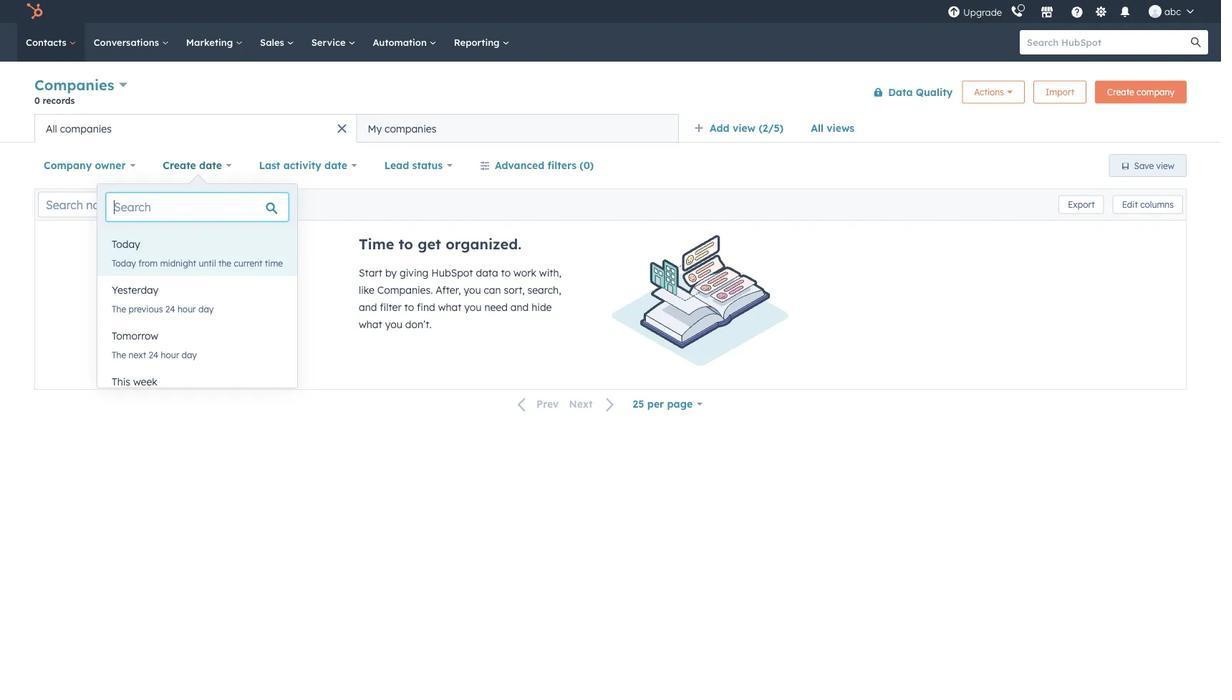 Task type: locate. For each thing, give the bounding box(es) containing it.
page
[[668, 398, 693, 410]]

conversations
[[94, 36, 162, 48]]

hubspot image
[[26, 3, 43, 20]]

1 vertical spatial the
[[112, 349, 126, 360]]

date down all companies button
[[199, 159, 222, 172]]

company owner button
[[34, 151, 145, 180]]

1 horizontal spatial date
[[325, 159, 348, 172]]

day up the this week button
[[182, 349, 197, 360]]

day up tomorrow button on the left of page
[[198, 303, 214, 314]]

my companies
[[368, 122, 437, 135]]

create company
[[1108, 87, 1175, 97]]

hour up tomorrow button on the left of page
[[178, 303, 196, 314]]

1 vertical spatial hour
[[161, 349, 179, 360]]

0 horizontal spatial all
[[46, 122, 57, 135]]

0 vertical spatial hour
[[178, 303, 196, 314]]

24 right next
[[149, 349, 159, 360]]

1 companies from the left
[[60, 122, 112, 135]]

you left need
[[465, 301, 482, 314]]

1 horizontal spatial create
[[1108, 87, 1135, 97]]

day
[[198, 303, 214, 314], [182, 349, 197, 360]]

0 horizontal spatial 24
[[149, 349, 159, 360]]

Search HubSpot search field
[[1020, 30, 1196, 54]]

companies right my
[[385, 122, 437, 135]]

create left company
[[1108, 87, 1135, 97]]

marketplaces image
[[1041, 6, 1054, 19]]

to left find
[[405, 301, 414, 314]]

all down 0 records
[[46, 122, 57, 135]]

2 date from the left
[[325, 159, 348, 172]]

hour inside tomorrow the next 24 hour day
[[161, 349, 179, 360]]

0 records
[[34, 95, 75, 106]]

today
[[112, 238, 140, 250], [112, 258, 136, 268]]

tomorrow button
[[97, 322, 297, 350]]

the
[[112, 303, 126, 314], [112, 349, 126, 360]]

save view button
[[1110, 154, 1187, 177]]

1 vertical spatial create
[[163, 159, 196, 172]]

what down filter
[[359, 318, 382, 331]]

from
[[139, 258, 158, 268]]

0
[[34, 95, 40, 106]]

and down "like" on the left top of page
[[359, 301, 377, 314]]

the left next
[[112, 349, 126, 360]]

today left from
[[112, 258, 136, 268]]

0 vertical spatial today
[[112, 238, 140, 250]]

1 date from the left
[[199, 159, 222, 172]]

gary orlando image
[[1150, 5, 1162, 18]]

create down all companies button
[[163, 159, 196, 172]]

notifications image
[[1119, 6, 1132, 19]]

need
[[485, 301, 508, 314]]

0 horizontal spatial what
[[359, 318, 382, 331]]

24 inside yesterday the previous 24 hour day
[[165, 303, 175, 314]]

0 vertical spatial create
[[1108, 87, 1135, 97]]

0 horizontal spatial create
[[163, 159, 196, 172]]

25 per page
[[633, 398, 693, 410]]

company
[[1137, 87, 1175, 97]]

add view (2/5)
[[710, 122, 784, 134]]

my companies button
[[357, 114, 679, 143]]

you
[[464, 284, 481, 296], [465, 301, 482, 314], [385, 318, 403, 331]]

all companies button
[[34, 114, 357, 143]]

2 the from the top
[[112, 349, 126, 360]]

0 vertical spatial to
[[399, 235, 413, 253]]

1 horizontal spatial 24
[[165, 303, 175, 314]]

create date button
[[154, 151, 241, 180]]

companies
[[60, 122, 112, 135], [385, 122, 437, 135]]

reporting
[[454, 36, 503, 48]]

1 vertical spatial today
[[112, 258, 136, 268]]

1 and from the left
[[359, 301, 377, 314]]

all
[[811, 122, 824, 134], [46, 122, 57, 135]]

0 vertical spatial the
[[112, 303, 126, 314]]

this
[[112, 376, 130, 388]]

24
[[165, 303, 175, 314], [149, 349, 159, 360]]

last
[[259, 159, 280, 172]]

0 horizontal spatial companies
[[60, 122, 112, 135]]

create inside button
[[1108, 87, 1135, 97]]

1 vertical spatial day
[[182, 349, 197, 360]]

lead
[[385, 159, 409, 172]]

columns
[[1141, 199, 1175, 210]]

the inside yesterday the previous 24 hour day
[[112, 303, 126, 314]]

to
[[399, 235, 413, 253], [501, 267, 511, 279], [405, 301, 414, 314]]

date right activity
[[325, 159, 348, 172]]

1 horizontal spatial companies
[[385, 122, 437, 135]]

to left get
[[399, 235, 413, 253]]

hour right next
[[161, 349, 179, 360]]

view right save at top right
[[1157, 160, 1175, 171]]

my
[[368, 122, 382, 135]]

companies up company owner
[[60, 122, 112, 135]]

all for all views
[[811, 122, 824, 134]]

2 all from the left
[[46, 122, 57, 135]]

1 the from the top
[[112, 303, 126, 314]]

to right data
[[501, 267, 511, 279]]

1 horizontal spatial and
[[511, 301, 529, 314]]

today up from
[[112, 238, 140, 250]]

marketing link
[[178, 23, 252, 62]]

prev button
[[510, 395, 564, 414]]

next button
[[564, 395, 624, 414]]

service link
[[303, 23, 364, 62]]

status
[[412, 159, 443, 172]]

1 horizontal spatial all
[[811, 122, 824, 134]]

what down after,
[[438, 301, 462, 314]]

day inside yesterday the previous 24 hour day
[[198, 303, 214, 314]]

create for create date
[[163, 159, 196, 172]]

with,
[[540, 267, 562, 279]]

0 vertical spatial 24
[[165, 303, 175, 314]]

0 horizontal spatial and
[[359, 301, 377, 314]]

next
[[129, 349, 146, 360]]

menu
[[947, 0, 1205, 23]]

0 vertical spatial day
[[198, 303, 214, 314]]

all left views
[[811, 122, 824, 134]]

calling icon button
[[1005, 2, 1030, 21]]

view inside popup button
[[733, 122, 756, 134]]

0 horizontal spatial day
[[182, 349, 197, 360]]

tomorrow the next 24 hour day
[[112, 330, 197, 360]]

2 vertical spatial you
[[385, 318, 403, 331]]

edit columns
[[1123, 199, 1175, 210]]

1 all from the left
[[811, 122, 824, 134]]

companies
[[34, 76, 114, 94]]

search,
[[528, 284, 562, 296]]

you left can
[[464, 284, 481, 296]]

the inside tomorrow the next 24 hour day
[[112, 349, 126, 360]]

the down yesterday
[[112, 303, 126, 314]]

hour
[[178, 303, 196, 314], [161, 349, 179, 360]]

you down filter
[[385, 318, 403, 331]]

reporting link
[[446, 23, 518, 62]]

add view (2/5) button
[[685, 114, 802, 143]]

what
[[438, 301, 462, 314], [359, 318, 382, 331]]

0 horizontal spatial date
[[199, 159, 222, 172]]

24 right the previous
[[165, 303, 175, 314]]

abc
[[1165, 5, 1182, 17]]

day inside tomorrow the next 24 hour day
[[182, 349, 197, 360]]

last activity date button
[[250, 151, 367, 180]]

the for yesterday
[[112, 303, 126, 314]]

2 vertical spatial to
[[405, 301, 414, 314]]

create inside popup button
[[163, 159, 196, 172]]

this week button
[[97, 368, 297, 396]]

advanced filters (0)
[[495, 159, 594, 172]]

time to get organized.
[[359, 235, 522, 253]]

1 horizontal spatial day
[[198, 303, 214, 314]]

0 vertical spatial view
[[733, 122, 756, 134]]

time
[[359, 235, 394, 253]]

create for create company
[[1108, 87, 1135, 97]]

automation
[[373, 36, 430, 48]]

save
[[1135, 160, 1155, 171]]

marketing
[[186, 36, 236, 48]]

view
[[733, 122, 756, 134], [1157, 160, 1175, 171]]

can
[[484, 284, 501, 296]]

view inside button
[[1157, 160, 1175, 171]]

2 companies from the left
[[385, 122, 437, 135]]

and down sort,
[[511, 301, 529, 314]]

date inside last activity date "popup button"
[[325, 159, 348, 172]]

1 horizontal spatial what
[[438, 301, 462, 314]]

edit columns button
[[1113, 195, 1184, 214]]

create
[[1108, 87, 1135, 97], [163, 159, 196, 172]]

hour inside yesterday the previous 24 hour day
[[178, 303, 196, 314]]

list box containing today
[[97, 230, 297, 413]]

this week
[[112, 376, 158, 388]]

advanced
[[495, 159, 545, 172]]

view right add
[[733, 122, 756, 134]]

hour for tomorrow
[[161, 349, 179, 360]]

all inside all companies button
[[46, 122, 57, 135]]

owner
[[95, 159, 126, 172]]

service
[[311, 36, 349, 48]]

list box
[[97, 230, 297, 413]]

24 inside tomorrow the next 24 hour day
[[149, 349, 159, 360]]

0 horizontal spatial view
[[733, 122, 756, 134]]

1 vertical spatial 24
[[149, 349, 159, 360]]

1 horizontal spatial view
[[1157, 160, 1175, 171]]

all companies
[[46, 122, 112, 135]]

marketplaces button
[[1033, 0, 1063, 23]]

midnight
[[160, 258, 196, 268]]

import button
[[1034, 81, 1087, 104]]

Search search field
[[106, 193, 289, 221]]

1 vertical spatial view
[[1157, 160, 1175, 171]]



Task type: vqa. For each thing, say whether or not it's contained in the screenshot.


Task type: describe. For each thing, give the bounding box(es) containing it.
start
[[359, 267, 383, 279]]

don't.
[[405, 318, 432, 331]]

day for tomorrow
[[182, 349, 197, 360]]

hubspot link
[[17, 3, 54, 20]]

yesterday button
[[97, 276, 297, 305]]

1 vertical spatial you
[[465, 301, 482, 314]]

quality
[[916, 86, 953, 98]]

contacts link
[[17, 23, 85, 62]]

help image
[[1071, 6, 1084, 19]]

1 today from the top
[[112, 238, 140, 250]]

yesterday the previous 24 hour day
[[112, 284, 214, 314]]

find
[[417, 301, 436, 314]]

upgrade
[[964, 6, 1003, 18]]

add
[[710, 122, 730, 134]]

hubspot
[[432, 267, 473, 279]]

create date
[[163, 159, 222, 172]]

company
[[44, 159, 92, 172]]

settings image
[[1095, 6, 1108, 19]]

calling icon image
[[1011, 6, 1024, 18]]

yesterday
[[112, 284, 159, 296]]

hide
[[532, 301, 552, 314]]

1 vertical spatial what
[[359, 318, 382, 331]]

0 vertical spatial you
[[464, 284, 481, 296]]

date inside create date popup button
[[199, 159, 222, 172]]

import
[[1046, 87, 1075, 97]]

upgrade image
[[948, 6, 961, 19]]

automation link
[[364, 23, 446, 62]]

companies for my companies
[[385, 122, 437, 135]]

menu containing abc
[[947, 0, 1205, 23]]

prev
[[537, 398, 559, 410]]

contacts
[[26, 36, 69, 48]]

search image
[[1192, 37, 1202, 47]]

conversations link
[[85, 23, 178, 62]]

(0)
[[580, 159, 594, 172]]

day for yesterday
[[198, 303, 214, 314]]

help button
[[1066, 0, 1090, 23]]

records
[[43, 95, 75, 106]]

companies for all companies
[[60, 122, 112, 135]]

like
[[359, 284, 375, 296]]

1 vertical spatial to
[[501, 267, 511, 279]]

activity
[[284, 159, 322, 172]]

24 for tomorrow
[[149, 349, 159, 360]]

data quality
[[889, 86, 953, 98]]

companies.
[[378, 284, 433, 296]]

view for save
[[1157, 160, 1175, 171]]

the for tomorrow
[[112, 349, 126, 360]]

last activity date
[[259, 159, 348, 172]]

sales
[[260, 36, 287, 48]]

abc button
[[1141, 0, 1203, 23]]

time
[[265, 258, 283, 268]]

0 vertical spatial what
[[438, 301, 462, 314]]

2 and from the left
[[511, 301, 529, 314]]

edit
[[1123, 199, 1139, 210]]

2 today from the top
[[112, 258, 136, 268]]

sales link
[[252, 23, 303, 62]]

today today from midnight until the current time
[[112, 238, 283, 268]]

Search name, phone, or domain search field
[[38, 192, 207, 217]]

views
[[827, 122, 855, 134]]

sort,
[[504, 284, 525, 296]]

create company button
[[1096, 81, 1187, 104]]

data quality button
[[864, 78, 954, 106]]

week
[[133, 376, 158, 388]]

all for all companies
[[46, 122, 57, 135]]

actions button
[[963, 81, 1025, 104]]

export button
[[1059, 195, 1105, 214]]

24 for yesterday
[[165, 303, 175, 314]]

lead status
[[385, 159, 443, 172]]

filter
[[380, 301, 402, 314]]

per
[[648, 398, 664, 410]]

tomorrow
[[112, 330, 158, 342]]

hour for yesterday
[[178, 303, 196, 314]]

25 per page button
[[624, 390, 712, 419]]

search button
[[1185, 30, 1209, 54]]

get
[[418, 235, 441, 253]]

current
[[234, 258, 263, 268]]

start by giving hubspot data to work with, like companies. after, you can sort, search, and filter to find what you need and hide what you don't.
[[359, 267, 562, 331]]

view for add
[[733, 122, 756, 134]]

export
[[1069, 199, 1095, 210]]

pagination navigation
[[510, 395, 624, 414]]

by
[[385, 267, 397, 279]]

actions
[[975, 87, 1005, 97]]

after,
[[436, 284, 461, 296]]

data
[[889, 86, 913, 98]]

company owner
[[44, 159, 126, 172]]

until
[[199, 258, 216, 268]]

giving
[[400, 267, 429, 279]]

save view
[[1135, 160, 1175, 171]]

settings link
[[1093, 4, 1111, 19]]

25
[[633, 398, 645, 410]]

all views link
[[802, 114, 864, 143]]

companies banner
[[34, 73, 1187, 114]]

advanced filters (0) button
[[471, 151, 603, 180]]

work
[[514, 267, 537, 279]]

all views
[[811, 122, 855, 134]]

previous
[[129, 303, 163, 314]]



